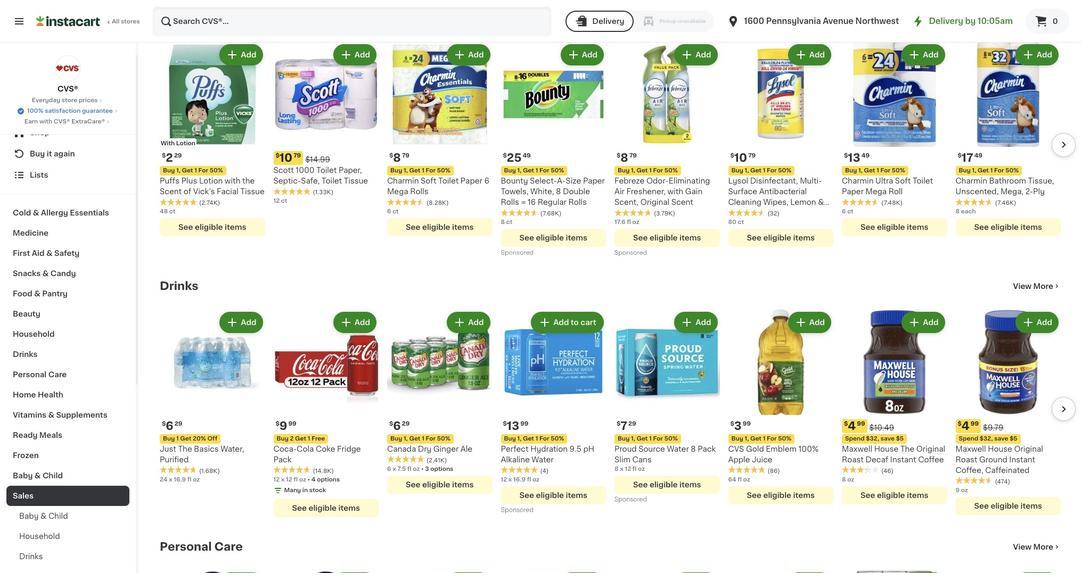 Task type: vqa. For each thing, say whether or not it's contained in the screenshot.
Health and Wellness Drugstore Convenience
no



Task type: locate. For each thing, give the bounding box(es) containing it.
2 6 ct from the left
[[842, 209, 854, 215]]

slim
[[615, 456, 631, 464]]

options down (14.8k)
[[317, 477, 340, 483]]

3 99 from the left
[[743, 421, 751, 427]]

scott 1000 toilet paper, septic-safe, toilet tissue
[[274, 167, 368, 185]]

3 more from the top
[[1034, 544, 1054, 551]]

buy 1, get 1 for 50% for ultra
[[845, 168, 906, 174]]

lotion right with
[[176, 141, 195, 146]]

1 6 ct from the left
[[387, 209, 399, 215]]

1 horizontal spatial 2
[[290, 436, 294, 442]]

baby & child link down sales
[[6, 506, 129, 527]]

50% for disinfectant,
[[778, 168, 792, 174]]

pack inside proud source water 8 pack slim cans 8 x 12 fl oz
[[698, 446, 716, 453]]

0 horizontal spatial 6 ct
[[387, 209, 399, 215]]

for up canada dry ginger ale
[[426, 436, 436, 442]]

& right lemon
[[818, 199, 824, 206]]

delivery inside button
[[593, 18, 625, 25]]

see for charmin bathroom tissue, unscented, mega, 2-ply
[[975, 224, 989, 231]]

1 79 from the left
[[294, 153, 301, 159]]

1 up the purified
[[176, 436, 179, 442]]

vick's
[[193, 188, 215, 196]]

lotion inside "puffs plus lotion with the scent of vick's facial tissue"
[[199, 177, 223, 185]]

pack inside coca-cola coke fridge pack
[[274, 456, 292, 464]]

1 horizontal spatial $32,
[[980, 436, 993, 442]]

(3.79k)
[[654, 211, 675, 217]]

12 for 12 ct
[[274, 198, 280, 204]]

1 vertical spatial with
[[225, 177, 240, 185]]

coca-cola coke fridge pack
[[274, 446, 361, 464]]

1 horizontal spatial 6 ct
[[842, 209, 854, 215]]

baby up sales
[[13, 472, 33, 480]]

2 for $ 2 29
[[166, 152, 173, 164]]

get for cvs gold emblem 100% apple juice
[[751, 436, 762, 442]]

home health
[[13, 391, 63, 399]]

2 horizontal spatial 49
[[975, 153, 983, 159]]

0 horizontal spatial personal
[[13, 371, 46, 378]]

0 vertical spatial 100%
[[27, 108, 43, 114]]

get for lysol disinfectant, multi- surface antibacterial cleaning wipes, lemon & lime blossom
[[751, 168, 762, 174]]

see eligible items button for maxwell house original roast ground instant coffee, caffeinated
[[956, 497, 1061, 515]]

99 left $10.49
[[857, 421, 865, 427]]

$ inside $ 17 49
[[958, 153, 962, 159]]

buy for canada dry ginger ale
[[390, 436, 402, 442]]

original
[[641, 199, 670, 206], [917, 446, 946, 453], [1015, 446, 1044, 453]]

1 $ 8 79 from the left
[[389, 152, 410, 164]]

view
[[1014, 15, 1032, 22], [1014, 283, 1032, 290], [1014, 544, 1032, 551]]

get for charmin soft toilet paper 6 mega rolls
[[409, 168, 421, 174]]

fl inside proud source water 8 pack slim cans 8 x 12 fl oz
[[633, 466, 637, 472]]

1 for bounty select-a-size paper towels, white, 8 double rolls = 16 regular rolls
[[536, 168, 538, 174]]

water up (4)
[[532, 456, 554, 464]]

$ 10 79 up scott
[[276, 152, 301, 164]]

29 up canada
[[402, 421, 410, 427]]

1 for perfect hydration 9.5 ph alkaline water
[[536, 436, 538, 442]]

2 99 from the left
[[521, 421, 529, 427]]

see eligible items button down the (7.46k)
[[956, 218, 1061, 237]]

soft
[[421, 177, 437, 185], [895, 177, 911, 185]]

6 ct
[[387, 209, 399, 215], [842, 209, 854, 215]]

3 79 from the left
[[630, 153, 637, 159]]

0 horizontal spatial paper
[[461, 177, 483, 185]]

8
[[393, 152, 401, 164], [621, 152, 629, 164], [556, 188, 561, 196], [956, 209, 960, 215], [501, 219, 505, 225], [691, 446, 696, 453], [615, 466, 619, 472], [842, 477, 846, 483]]

ct right 80
[[738, 219, 744, 225]]

1 charmin from the left
[[387, 177, 419, 185]]

buy 1, get 1 for 50% up select-
[[504, 168, 564, 174]]

all stores
[[112, 19, 140, 25]]

the down $4.99 original price: $10.49 element
[[901, 446, 915, 453]]

1 view more from the top
[[1014, 15, 1054, 22]]

1 view more link from the top
[[1014, 13, 1061, 24]]

1 horizontal spatial 10
[[735, 152, 747, 164]]

0 horizontal spatial maxwell
[[842, 446, 873, 453]]

get up the dry
[[409, 436, 421, 442]]

bounty
[[501, 177, 528, 185]]

for up emblem
[[767, 436, 777, 442]]

99 inside $ 3 99
[[743, 421, 751, 427]]

x
[[393, 466, 396, 472], [620, 466, 624, 472], [169, 477, 172, 483], [281, 477, 285, 483], [509, 477, 512, 483]]

12 down coca- at bottom left
[[274, 477, 280, 483]]

0 horizontal spatial 2
[[166, 152, 173, 164]]

buy for proud source water 8 pack slim cans
[[618, 436, 630, 442]]

2 view more from the top
[[1014, 283, 1054, 290]]

1 maxwell from the left
[[842, 446, 873, 453]]

more
[[1034, 15, 1054, 22], [1034, 283, 1054, 290], [1034, 544, 1054, 551]]

buy for charmin soft toilet paper 6 mega rolls
[[390, 168, 402, 174]]

0 horizontal spatial •
[[308, 477, 310, 483]]

mega for 8
[[387, 188, 408, 196]]

1 vertical spatial scent
[[672, 199, 694, 206]]

food
[[13, 290, 32, 298]]

cans
[[633, 456, 652, 464]]

100% inside cvs gold emblem 100% apple juice
[[799, 446, 819, 453]]

item carousel region containing 2
[[145, 38, 1076, 263]]

original inside maxwell house the original roast decaf instant coffee
[[917, 446, 946, 453]]

1 horizontal spatial water
[[667, 446, 689, 453]]

0 vertical spatial 2
[[166, 152, 173, 164]]

49
[[523, 153, 531, 159], [862, 153, 870, 159], [975, 153, 983, 159]]

view more link for 10
[[1014, 13, 1061, 24]]

0 horizontal spatial 100%
[[27, 108, 43, 114]]

29 down with lotion
[[174, 153, 182, 159]]

49 for 25
[[523, 153, 531, 159]]

$ 8 79 for febreze odor-eliminating air freshener, with gain scent, original scent
[[617, 152, 637, 164]]

cvs® up store at top
[[58, 85, 78, 92]]

3 up cvs on the right bottom
[[735, 421, 742, 432]]

1 up source
[[649, 436, 652, 442]]

1 horizontal spatial 3
[[735, 421, 742, 432]]

2 the from the left
[[901, 446, 915, 453]]

1 vertical spatial view more
[[1014, 283, 1054, 290]]

buy for coca-cola coke fridge pack
[[277, 436, 289, 442]]

6 inside charmin soft toilet paper 6 mega rolls
[[484, 177, 489, 185]]

0 vertical spatial baby & child link
[[6, 466, 129, 486]]

sponsored badge image
[[501, 250, 533, 256], [615, 250, 647, 256], [615, 497, 647, 503], [501, 508, 533, 514]]

lemon
[[791, 199, 816, 206]]

29
[[174, 153, 182, 159], [175, 421, 182, 427], [402, 421, 410, 427], [629, 421, 636, 427]]

$ for (4)
[[503, 421, 507, 427]]

get up febreze
[[637, 168, 648, 174]]

1 horizontal spatial lotion
[[199, 177, 223, 185]]

eligible down proud source water 8 pack slim cans 8 x 12 fl oz
[[650, 481, 678, 489]]

sponsored badge image for 25
[[501, 250, 533, 256]]

$ 4 99 inside $4.99 original price: $10.49 element
[[844, 421, 865, 432]]

1 vertical spatial child
[[48, 513, 68, 520]]

0 vertical spatial scent
[[160, 188, 182, 196]]

items for charmin ultra soft toilet paper mega roll
[[907, 224, 929, 231]]

1 vertical spatial item carousel region
[[145, 306, 1076, 524]]

paper inside "charmin ultra soft toilet paper mega roll"
[[842, 188, 864, 196]]

0 horizontal spatial tissue
[[240, 188, 265, 196]]

product group containing 2
[[160, 42, 265, 237]]

toilet inside charmin soft toilet paper 6 mega rolls
[[438, 177, 459, 185]]

cvs gold emblem 100% apple juice
[[728, 446, 819, 464]]

2 $5 from the left
[[1010, 436, 1018, 442]]

personal
[[13, 371, 46, 378], [160, 541, 212, 553]]

x for 6 x 7.5 fl oz • 3 options
[[393, 466, 396, 472]]

6 x 7.5 fl oz • 3 options
[[387, 466, 454, 472]]

2 item carousel region from the top
[[145, 306, 1076, 524]]

2 16.9 from the left
[[514, 477, 526, 483]]

see down =
[[520, 234, 534, 242]]

many
[[284, 488, 301, 494]]

x for 12 x 12 fl oz • 4 options
[[281, 477, 285, 483]]

0 horizontal spatial save
[[881, 436, 895, 442]]

16.9
[[174, 477, 186, 483], [514, 477, 526, 483]]

3 49 from the left
[[975, 153, 983, 159]]

with lotion
[[161, 141, 195, 146]]

9.5
[[570, 446, 582, 453]]

house inside the "maxwell house original roast ground instant coffee, caffeinated"
[[988, 446, 1013, 453]]

tissue
[[344, 177, 368, 185], [240, 188, 265, 196]]

0 horizontal spatial 49
[[523, 153, 531, 159]]

vitamins
[[13, 412, 46, 419]]

see for charmin soft toilet paper 6 mega rolls
[[406, 224, 421, 231]]

original up caffeinated
[[1015, 446, 1044, 453]]

ct down charmin soft toilet paper 6 mega rolls
[[393, 209, 399, 215]]

items down the 'regular'
[[566, 234, 588, 242]]

buy up coca- at bottom left
[[277, 436, 289, 442]]

eligible down (8.28k)
[[422, 224, 450, 231]]

child up sales link
[[43, 472, 63, 480]]

12 inside proud source water 8 pack slim cans 8 x 12 fl oz
[[625, 466, 631, 472]]

1 49 from the left
[[523, 153, 531, 159]]

1 horizontal spatial delivery
[[929, 17, 964, 25]]

0 horizontal spatial personal care
[[13, 371, 67, 378]]

50% up proud source water 8 pack slim cans 8 x 12 fl oz
[[665, 436, 678, 442]]

original inside the "maxwell house original roast ground instant coffee, caffeinated"
[[1015, 446, 1044, 453]]

1, for febreze odor-eliminating air freshener, with gain scent, original scent
[[631, 168, 635, 174]]

1 save from the left
[[881, 436, 895, 442]]

product group
[[160, 42, 265, 237], [274, 42, 379, 206], [387, 42, 492, 237], [501, 42, 606, 259], [615, 42, 720, 259], [728, 42, 834, 247], [842, 42, 947, 237], [956, 42, 1061, 237], [160, 310, 265, 484], [274, 310, 379, 518], [387, 310, 492, 494], [501, 310, 606, 516], [615, 310, 720, 506], [728, 310, 834, 505], [842, 310, 947, 505], [956, 310, 1061, 515]]

2 49 from the left
[[862, 153, 870, 159]]

product group containing 17
[[956, 42, 1061, 237]]

oz down coffee,
[[961, 488, 968, 494]]

1 horizontal spatial •
[[421, 466, 424, 472]]

4 left $10.49
[[848, 421, 856, 432]]

0 vertical spatial personal care
[[13, 371, 67, 378]]

see eligible items down the (32)
[[747, 234, 815, 242]]

get for puffs plus lotion with the scent of vick's facial tissue
[[182, 168, 193, 174]]

water,
[[221, 446, 244, 453]]

charmin for 13
[[842, 177, 874, 185]]

1 vertical spatial view more link
[[1014, 281, 1061, 292]]

4 inside product group
[[312, 477, 316, 483]]

items for coca-cola coke fridge pack
[[339, 505, 360, 512]]

1 more from the top
[[1034, 15, 1054, 22]]

1 vertical spatial household link
[[6, 324, 129, 344]]

options for 9
[[317, 477, 340, 483]]

maxwell inside maxwell house the original roast decaf instant coffee
[[842, 446, 873, 453]]

toilet inside "charmin ultra soft toilet paper mega roll"
[[913, 177, 933, 185]]

for up odor-
[[653, 168, 663, 174]]

perfect
[[501, 446, 529, 453]]

0 horizontal spatial scent
[[160, 188, 182, 196]]

0 vertical spatial tissue
[[344, 177, 368, 185]]

$ for (86)
[[731, 421, 735, 427]]

2 horizontal spatial with
[[668, 188, 684, 196]]

everyday
[[32, 97, 60, 103]]

1 instant from the left
[[891, 456, 917, 464]]

1, for lysol disinfectant, multi- surface antibacterial cleaning wipes, lemon & lime blossom
[[745, 168, 749, 174]]

charmin inside charmin bathroom tissue, unscented, mega, 2-ply
[[956, 177, 988, 185]]

• inside product group
[[308, 477, 310, 483]]

1 horizontal spatial $5
[[1010, 436, 1018, 442]]

buy 1, get 1 for 50% up source
[[618, 436, 678, 442]]

1 up the dry
[[422, 436, 425, 442]]

guarantee
[[82, 108, 113, 114]]

item carousel region for drinks
[[145, 306, 1076, 524]]

item carousel region
[[145, 38, 1076, 263], [145, 306, 1076, 524]]

1 $ 6 29 from the left
[[162, 421, 182, 432]]

spend
[[845, 436, 865, 442], [959, 436, 979, 442]]

soft inside "charmin ultra soft toilet paper mega roll"
[[895, 177, 911, 185]]

1 spend from the left
[[845, 436, 865, 442]]

save
[[881, 436, 895, 442], [995, 436, 1009, 442]]

see down the 17.6 fl oz
[[633, 234, 648, 242]]

50% for plus
[[210, 168, 223, 174]]

8 inside bounty select-a-size paper towels, white, 8 double rolls = 16 regular rolls
[[556, 188, 561, 196]]

2 horizontal spatial charmin
[[956, 177, 988, 185]]

for for soft
[[426, 168, 436, 174]]

eligible down (7.68k)
[[536, 234, 564, 242]]

house up decaf
[[875, 446, 899, 453]]

2 instant from the left
[[1010, 456, 1036, 464]]

multi-
[[800, 177, 822, 185]]

ale
[[461, 446, 473, 453]]

buy for bounty select-a-size paper towels, white, 8 double rolls = 16 regular rolls
[[504, 168, 516, 174]]

1 vertical spatial options
[[317, 477, 340, 483]]

1, down $ 17 49
[[972, 168, 977, 174]]

antibacterial
[[759, 188, 807, 196]]

$32, for $9.79
[[980, 436, 993, 442]]

oz inside proud source water 8 pack slim cans 8 x 12 fl oz
[[638, 466, 645, 472]]

purified
[[160, 456, 189, 464]]

see eligible items down (7.68k)
[[520, 234, 588, 242]]

with inside "febreze odor-eliminating air freshener, with gain scent, original scent"
[[668, 188, 684, 196]]

1 horizontal spatial house
[[988, 446, 1013, 453]]

2 maxwell from the left
[[956, 446, 986, 453]]

see eligible items for coca-cola coke fridge pack
[[292, 505, 360, 512]]

by
[[966, 17, 976, 25]]

eligible for canada dry ginger ale
[[422, 481, 450, 489]]

eligible for charmin bathroom tissue, unscented, mega, 2-ply
[[991, 224, 1019, 231]]

see eligible items button for lysol disinfectant, multi- surface antibacterial cleaning wipes, lemon & lime blossom
[[728, 229, 834, 247]]

roast inside maxwell house the original roast decaf instant coffee
[[842, 456, 864, 464]]

see eligible items for febreze odor-eliminating air freshener, with gain scent, original scent
[[633, 234, 701, 242]]

house up ground
[[988, 446, 1013, 453]]

1 item carousel region from the top
[[145, 38, 1076, 263]]

view for 3
[[1014, 283, 1032, 290]]

0 horizontal spatial rolls
[[410, 188, 429, 196]]

50% up a-
[[551, 168, 564, 174]]

3 charmin from the left
[[956, 177, 988, 185]]

1 horizontal spatial $ 10 79
[[731, 152, 756, 164]]

1 horizontal spatial mega
[[866, 188, 887, 196]]

1 up plus
[[195, 168, 197, 174]]

with
[[161, 141, 175, 146]]

see eligible items button down (4)
[[501, 487, 606, 505]]

with inside "puffs plus lotion with the scent of vick's facial tissue"
[[225, 177, 240, 185]]

50% for dry
[[437, 436, 451, 442]]

50% up the disinfectant,
[[778, 168, 792, 174]]

•
[[421, 466, 424, 472], [308, 477, 310, 483]]

buy 1, get 1 for 50% up odor-
[[618, 168, 678, 174]]

0 horizontal spatial charmin
[[387, 177, 419, 185]]

1 horizontal spatial options
[[431, 466, 454, 472]]

ply
[[1033, 188, 1045, 196]]

baby & child link down ready meals link
[[6, 466, 129, 486]]

1600 pennsylvania avenue northwest
[[744, 17, 899, 25]]

1 for proud source water 8 pack slim cans
[[649, 436, 652, 442]]

2 view more link from the top
[[1014, 281, 1061, 292]]

2 horizontal spatial 4
[[962, 421, 970, 432]]

buy 1, get 1 for 50%
[[163, 168, 223, 174], [390, 168, 451, 174], [504, 168, 564, 174], [618, 168, 678, 174], [732, 168, 792, 174], [845, 168, 906, 174], [959, 168, 1019, 174], [390, 436, 451, 442], [504, 436, 564, 442], [618, 436, 678, 442], [732, 436, 792, 442]]

maxwell house original roast ground instant coffee, caffeinated
[[956, 446, 1044, 474]]

50% up charmin soft toilet paper 6 mega rolls
[[437, 168, 451, 174]]

alkaline
[[501, 456, 530, 464]]

fl right 7.5
[[407, 466, 412, 472]]

99 inside $ 13 99
[[521, 421, 529, 427]]

1 horizontal spatial maxwell
[[956, 446, 986, 453]]

tissue inside "puffs plus lotion with the scent of vick's facial tissue"
[[240, 188, 265, 196]]

1, for puffs plus lotion with the scent of vick's facial tissue
[[176, 168, 180, 174]]

eligible down (2.74k) at the left of the page
[[195, 224, 223, 231]]

see eligible items for bounty select-a-size paper towels, white, 8 double rolls = 16 regular rolls
[[520, 234, 588, 242]]

2 soft from the left
[[895, 177, 911, 185]]

0 horizontal spatial mega
[[387, 188, 408, 196]]

2 10 from the left
[[735, 152, 747, 164]]

aid
[[32, 250, 44, 257]]

buy 1, get 1 for 50% up gold
[[732, 436, 792, 442]]

buy up lysol
[[732, 168, 744, 174]]

1 baby & child link from the top
[[6, 466, 129, 486]]

items
[[225, 224, 246, 231], [452, 224, 474, 231], [907, 224, 929, 231], [1021, 224, 1042, 231], [566, 234, 588, 242], [680, 234, 701, 242], [793, 234, 815, 242], [452, 481, 474, 489], [680, 481, 701, 489], [566, 492, 588, 499], [793, 492, 815, 499], [907, 492, 929, 499], [1021, 503, 1042, 510], [339, 505, 360, 512]]

2 $ 4 99 from the left
[[958, 421, 979, 432]]

off
[[207, 436, 217, 442]]

service type group
[[566, 11, 714, 32]]

2 vertical spatial view
[[1014, 544, 1032, 551]]

★★★★★
[[274, 188, 311, 195], [274, 188, 311, 195], [160, 199, 197, 206], [160, 199, 197, 206], [387, 199, 425, 206], [387, 199, 425, 206], [842, 199, 879, 206], [842, 199, 879, 206], [956, 199, 993, 206], [956, 199, 993, 206], [501, 209, 538, 217], [501, 209, 538, 217], [615, 209, 652, 217], [615, 209, 652, 217], [728, 209, 766, 217], [728, 209, 766, 217], [387, 456, 425, 464], [387, 456, 425, 464], [160, 467, 197, 474], [160, 467, 197, 474], [274, 467, 311, 474], [274, 467, 311, 474], [501, 467, 538, 474], [501, 467, 538, 474], [728, 467, 766, 474], [728, 467, 766, 474], [842, 467, 879, 474], [842, 467, 879, 474], [956, 478, 993, 485], [956, 478, 993, 485]]

$ 4 99 left '$9.79'
[[958, 421, 979, 432]]

roll
[[889, 188, 903, 196]]

see down 12 x 16.9 fl oz
[[520, 492, 534, 499]]

0 horizontal spatial $32,
[[866, 436, 880, 442]]

fl right the 64
[[738, 477, 742, 483]]

99 up buy 2 get 1 free
[[288, 421, 297, 427]]

1 10 from the left
[[280, 152, 293, 164]]

0 vertical spatial item carousel region
[[145, 38, 1076, 263]]

$ inside $ 3 99
[[731, 421, 735, 427]]

charmin inside "charmin ultra soft toilet paper mega roll"
[[842, 177, 874, 185]]

12 x 16.9 fl oz
[[501, 477, 540, 483]]

0 vertical spatial personal care link
[[6, 365, 129, 385]]

1 horizontal spatial charmin
[[842, 177, 874, 185]]

0 horizontal spatial with
[[39, 119, 52, 124]]

items for maxwell house the original roast decaf instant coffee
[[907, 492, 929, 499]]

see eligible items button for perfect hydration 9.5 ph alkaline water
[[501, 487, 606, 505]]

see
[[178, 224, 193, 231], [406, 224, 421, 231], [861, 224, 876, 231], [975, 224, 989, 231], [520, 234, 534, 242], [633, 234, 648, 242], [747, 234, 762, 242], [406, 481, 421, 489], [633, 481, 648, 489], [520, 492, 534, 499], [747, 492, 762, 499], [861, 492, 876, 499], [975, 503, 989, 510], [292, 505, 307, 512]]

1 roast from the left
[[842, 456, 864, 464]]

2 spend $32, save $5 from the left
[[959, 436, 1018, 442]]

$ 8 79 up charmin soft toilet paper 6 mega rolls
[[389, 152, 410, 164]]

buy 1, get 1 for 50% for disinfectant,
[[732, 168, 792, 174]]

50% for ultra
[[892, 168, 906, 174]]

2 79 from the left
[[402, 153, 410, 159]]

1 soft from the left
[[421, 177, 437, 185]]

1 $ 10 79 from the left
[[276, 152, 301, 164]]

care
[[48, 371, 67, 378], [214, 541, 243, 553]]

1 horizontal spatial rolls
[[501, 199, 519, 206]]

view for 10
[[1014, 15, 1032, 22]]

0 vertical spatial care
[[48, 371, 67, 378]]

ph
[[584, 446, 595, 453]]

$ 10 79 inside $10.79 original price: $14.99 element
[[276, 152, 301, 164]]

spend $32, save $5 down $10.49
[[845, 436, 904, 442]]

(7.68k)
[[540, 211, 562, 217]]

1 spend $32, save $5 from the left
[[845, 436, 904, 442]]

1 horizontal spatial original
[[917, 446, 946, 453]]

product group containing 9
[[274, 310, 379, 518]]

0 vertical spatial options
[[431, 466, 454, 472]]

$ inside "$ 13 49"
[[844, 153, 848, 159]]

49 inside $ 17 49
[[975, 153, 983, 159]]

1 house from the left
[[875, 446, 899, 453]]

0 vertical spatial view
[[1014, 15, 1032, 22]]

buy 2 get 1 free
[[277, 436, 325, 442]]

see eligible items button
[[160, 218, 265, 237], [387, 218, 492, 237], [842, 218, 947, 237], [956, 218, 1061, 237], [501, 229, 606, 247], [615, 229, 720, 247], [728, 229, 834, 247], [387, 476, 492, 494], [615, 476, 720, 494], [501, 487, 606, 505], [728, 487, 834, 505], [842, 487, 947, 505], [956, 497, 1061, 515], [274, 499, 379, 518]]

with down eliminating
[[668, 188, 684, 196]]

shop link
[[6, 122, 129, 143]]

allergy
[[41, 209, 68, 217]]

$ 4 99 inside $4.99 original price: $9.79 element
[[958, 421, 979, 432]]

maxwell up coffee,
[[956, 446, 986, 453]]

0 horizontal spatial 3
[[425, 466, 429, 472]]

water inside perfect hydration 9.5 ph alkaline water
[[532, 456, 554, 464]]

0 horizontal spatial house
[[875, 446, 899, 453]]

0 horizontal spatial water
[[532, 456, 554, 464]]

0 vertical spatial drinks link
[[160, 280, 198, 293]]

spend $32, save $5
[[845, 436, 904, 442], [959, 436, 1018, 442]]

10
[[280, 152, 293, 164], [735, 152, 747, 164]]

ct down septic-
[[281, 198, 287, 204]]

1 for canada dry ginger ale
[[422, 436, 425, 442]]

see eligible items button down the (2.41k)
[[387, 476, 492, 494]]

snacks & candy link
[[6, 263, 129, 284]]

buy 1, get 1 for 50% up charmin soft toilet paper 6 mega rolls
[[390, 168, 451, 174]]

49 for 13
[[862, 153, 870, 159]]

0 horizontal spatial roast
[[842, 456, 864, 464]]

1 the from the left
[[178, 446, 192, 453]]

1 vertical spatial 9
[[956, 488, 960, 494]]

for up source
[[653, 436, 663, 442]]

paper inside bounty select-a-size paper towels, white, 8 double rolls = 16 regular rolls
[[583, 177, 605, 185]]

home health link
[[6, 385, 129, 405]]

49 inside "$ 13 49"
[[862, 153, 870, 159]]

sponsored badge image down the 17.6 fl oz
[[615, 250, 647, 256]]

1 vertical spatial pack
[[274, 456, 292, 464]]

options for 6
[[431, 466, 454, 472]]

a-
[[557, 177, 566, 185]]

0 horizontal spatial $ 6 29
[[162, 421, 182, 432]]

4 99 from the left
[[857, 421, 865, 427]]

$ for (1.33k)
[[276, 153, 280, 159]]

spend $32, save $5 for $10.49
[[845, 436, 904, 442]]

fl down the purified
[[187, 477, 191, 483]]

$ inside $ 2 29
[[162, 153, 166, 159]]

eligible for maxwell house original roast ground instant coffee, caffeinated
[[991, 503, 1019, 510]]

charmin
[[387, 177, 419, 185], [842, 177, 874, 185], [956, 177, 988, 185]]

house for instant
[[988, 446, 1013, 453]]

6
[[484, 177, 489, 185], [387, 209, 391, 215], [842, 209, 846, 215], [166, 421, 174, 432], [393, 421, 401, 432], [387, 466, 391, 472]]

items down ale
[[452, 481, 474, 489]]

see eligible items button down (8.28k)
[[387, 218, 492, 237]]

food & pantry link
[[6, 284, 129, 304]]

49 inside '$ 25 49'
[[523, 153, 531, 159]]

maxwell inside the "maxwell house original roast ground instant coffee, caffeinated"
[[956, 446, 986, 453]]

2 $32, from the left
[[980, 436, 993, 442]]

29 right 7
[[629, 421, 636, 427]]

1 mega from the left
[[387, 188, 408, 196]]

4 79 from the left
[[749, 153, 756, 159]]

see eligible items for charmin ultra soft toilet paper mega roll
[[861, 224, 929, 231]]

1, up canada
[[404, 436, 408, 442]]

2 save from the left
[[995, 436, 1009, 442]]

2 $ 6 29 from the left
[[389, 421, 410, 432]]

instant up caffeinated
[[1010, 456, 1036, 464]]

& down sales link
[[41, 513, 47, 520]]

$ 3 99
[[731, 421, 751, 432]]

1 $5 from the left
[[896, 436, 904, 442]]

2 vertical spatial household
[[19, 533, 60, 540]]

soft up (8.28k)
[[421, 177, 437, 185]]

3
[[735, 421, 742, 432], [425, 466, 429, 472]]

0 vertical spatial household link
[[160, 12, 224, 25]]

1 vertical spatial personal
[[160, 541, 212, 553]]

2 charmin from the left
[[842, 177, 874, 185]]

$4.99 original price: $10.49 element
[[842, 420, 947, 433]]

baby & child
[[13, 472, 63, 480], [19, 513, 68, 520]]

1 view from the top
[[1014, 15, 1032, 22]]

$ 4 99 left $10.49
[[844, 421, 865, 432]]

8 ct
[[501, 219, 513, 225]]

2 $ 10 79 from the left
[[731, 152, 756, 164]]

1 horizontal spatial spend
[[959, 436, 979, 442]]

50% for select-
[[551, 168, 564, 174]]

99 inside $ 9 99
[[288, 421, 297, 427]]

buy 1, get 1 for 50% up bathroom at the right
[[959, 168, 1019, 174]]

fl down cans
[[633, 466, 637, 472]]

0 vertical spatial view more link
[[1014, 13, 1061, 24]]

beauty
[[13, 310, 40, 318]]

items for febreze odor-eliminating air freshener, with gain scent, original scent
[[680, 234, 701, 242]]

$ 10 79 up lysol
[[731, 152, 756, 164]]

earn with cvs® extracare® link
[[24, 117, 112, 126]]

1, up proud
[[631, 436, 635, 442]]

shop
[[30, 129, 50, 136]]

2 roast from the left
[[956, 456, 978, 464]]

see down "charmin ultra soft toilet paper mega roll" on the right of the page
[[861, 224, 876, 231]]

scent down puffs
[[160, 188, 182, 196]]

mega inside "charmin ultra soft toilet paper mega roll"
[[866, 188, 887, 196]]

2 house from the left
[[988, 446, 1013, 453]]

$ 10 79
[[276, 152, 301, 164], [731, 152, 756, 164]]

see for bounty select-a-size paper towels, white, 8 double rolls = 16 regular rolls
[[520, 234, 534, 242]]

buy 1, get 1 for 50% for gold
[[732, 436, 792, 442]]

& down frozen
[[35, 472, 41, 480]]

1 16.9 from the left
[[174, 477, 186, 483]]

toilet up (8.28k)
[[438, 177, 459, 185]]

0 vertical spatial 3
[[735, 421, 742, 432]]

1 99 from the left
[[288, 421, 297, 427]]

1 vertical spatial tissue
[[240, 188, 265, 196]]

charmin for 8
[[387, 177, 419, 185]]

1 $ 4 99 from the left
[[844, 421, 865, 432]]

$ for (7.48k)
[[844, 153, 848, 159]]

oz right 17.6
[[633, 219, 640, 225]]

2 vertical spatial more
[[1034, 544, 1054, 551]]

proud source water 8 pack slim cans 8 x 12 fl oz
[[615, 446, 716, 472]]

items for proud source water 8 pack slim cans
[[680, 481, 701, 489]]

2 mega from the left
[[866, 188, 887, 196]]

1, up lysol
[[745, 168, 749, 174]]

see down 6 x 7.5 fl oz • 3 options
[[406, 481, 421, 489]]

1 vertical spatial view
[[1014, 283, 1032, 290]]

0 vertical spatial view more
[[1014, 15, 1054, 22]]

6 ct for 13
[[842, 209, 854, 215]]

buy for perfect hydration 9.5 ph alkaline water
[[504, 436, 516, 442]]

charmin inside charmin soft toilet paper 6 mega rolls
[[387, 177, 419, 185]]

2 $ 8 79 from the left
[[617, 152, 637, 164]]

2 view from the top
[[1014, 283, 1032, 290]]

buy 1, get 1 for 50% for bathroom
[[959, 168, 1019, 174]]

lists
[[30, 171, 48, 179]]

household for the middle household link
[[13, 331, 55, 338]]

7
[[621, 421, 628, 432]]

0 horizontal spatial $ 10 79
[[276, 152, 301, 164]]

buy 1, get 1 for 50% up hydration
[[504, 436, 564, 442]]

29 inside $ 2 29
[[174, 153, 182, 159]]

1 $32, from the left
[[866, 436, 880, 442]]

see eligible items for cvs gold emblem 100% apple juice
[[747, 492, 815, 499]]

see down each
[[975, 224, 989, 231]]

12 for 12 x 12 fl oz • 4 options
[[274, 477, 280, 483]]

paper left bounty at the left of the page
[[461, 177, 483, 185]]

50% for gold
[[778, 436, 792, 442]]

1, for charmin bathroom tissue, unscented, mega, 2-ply
[[972, 168, 977, 174]]

eligible for puffs plus lotion with the scent of vick's facial tissue
[[195, 224, 223, 231]]

items for maxwell house original roast ground instant coffee, caffeinated
[[1021, 503, 1042, 510]]

house inside maxwell house the original roast decaf instant coffee
[[875, 446, 899, 453]]

1 for charmin soft toilet paper 6 mega rolls
[[422, 168, 425, 174]]

1 horizontal spatial 16.9
[[514, 477, 526, 483]]

2 vertical spatial view more
[[1014, 544, 1054, 551]]

• for 6
[[421, 466, 424, 472]]

item carousel region for household
[[145, 38, 1076, 263]]

scent inside "puffs plus lotion with the scent of vick's facial tissue"
[[160, 188, 182, 196]]

$ inside $ 13 99
[[503, 421, 507, 427]]

2 spend from the left
[[959, 436, 979, 442]]

1 horizontal spatial paper
[[583, 177, 605, 185]]

• down the dry
[[421, 466, 424, 472]]

for for bathroom
[[995, 168, 1004, 174]]

medicine link
[[6, 223, 129, 243]]

household link
[[160, 12, 224, 25], [6, 324, 129, 344], [6, 527, 129, 547]]

50% up ginger on the bottom left of the page
[[437, 436, 451, 442]]

items down 12 x 12 fl oz • 4 options
[[339, 505, 360, 512]]

None search field
[[152, 6, 552, 36]]

5 99 from the left
[[971, 421, 979, 427]]

coffee,
[[956, 467, 984, 474]]

16.9 for 6
[[174, 477, 186, 483]]

cold
[[13, 209, 31, 217]]

0 vertical spatial •
[[421, 466, 424, 472]]

0 horizontal spatial 16.9
[[174, 477, 186, 483]]

$5
[[896, 436, 904, 442], [1010, 436, 1018, 442]]

item carousel region containing 6
[[145, 306, 1076, 524]]

1 up hydration
[[536, 436, 538, 442]]

1 horizontal spatial 9
[[956, 488, 960, 494]]

$ inside $ 9 99
[[276, 421, 280, 427]]

house
[[875, 446, 899, 453], [988, 446, 1013, 453]]

mega
[[387, 188, 408, 196], [866, 188, 887, 196]]

100% right emblem
[[799, 446, 819, 453]]

buy 1 get 20% off
[[163, 436, 217, 442]]

2 baby & child link from the top
[[6, 506, 129, 527]]

see eligible items for charmin bathroom tissue, unscented, mega, 2-ply
[[975, 224, 1042, 231]]

see eligible items button down (86)
[[728, 487, 834, 505]]

$ inside '$ 25 49'
[[503, 153, 507, 159]]

roast inside the "maxwell house original roast ground instant coffee, caffeinated"
[[956, 456, 978, 464]]

mega inside charmin soft toilet paper 6 mega rolls
[[387, 188, 408, 196]]

prices
[[79, 97, 98, 103]]

1 horizontal spatial roast
[[956, 456, 978, 464]]

$4.99 original price: $9.79 element
[[956, 420, 1061, 433]]

2 more from the top
[[1034, 283, 1054, 290]]

0 horizontal spatial $5
[[896, 436, 904, 442]]

1, up puffs
[[176, 168, 180, 174]]



Task type: describe. For each thing, give the bounding box(es) containing it.
4 for $9.79
[[962, 421, 970, 432]]

0 vertical spatial baby & child
[[13, 472, 63, 480]]

toilet up (1.33k)
[[322, 177, 342, 185]]

pennsylvania
[[766, 17, 821, 25]]

lysol disinfectant, multi- surface antibacterial cleaning wipes, lemon & lime blossom
[[728, 177, 824, 217]]

1 horizontal spatial care
[[214, 541, 243, 553]]

$ 6 29 for just
[[162, 421, 182, 432]]

0 vertical spatial household
[[160, 13, 224, 24]]

paper for 25
[[583, 177, 605, 185]]

3 inside product group
[[735, 421, 742, 432]]

$ 17 49
[[958, 152, 983, 164]]

extracare®
[[71, 119, 105, 124]]

$ 25 49
[[503, 152, 531, 164]]

unscented,
[[956, 188, 999, 196]]

soft inside charmin soft toilet paper 6 mega rolls
[[421, 177, 437, 185]]

buy for charmin ultra soft toilet paper mega roll
[[845, 168, 857, 174]]

$ for (32)
[[731, 153, 735, 159]]

$10.79 original price: $14.99 element
[[274, 151, 379, 165]]

hydration
[[531, 446, 568, 453]]

home
[[13, 391, 36, 399]]

items for lysol disinfectant, multi- surface antibacterial cleaning wipes, lemon & lime blossom
[[793, 234, 815, 242]]

4 for $10.49
[[848, 421, 856, 432]]

(7.48k)
[[882, 200, 903, 206]]

ct for lysol disinfectant, multi- surface antibacterial cleaning wipes, lemon & lime blossom
[[738, 219, 744, 225]]

see eligible items button for febreze odor-eliminating air freshener, with gain scent, original scent
[[615, 229, 720, 247]]

paper inside charmin soft toilet paper 6 mega rolls
[[461, 177, 483, 185]]

10:05am
[[978, 17, 1013, 25]]

essentials
[[70, 209, 109, 217]]

avenue
[[823, 17, 854, 25]]

9 oz
[[956, 488, 968, 494]]

instant inside maxwell house the original roast decaf instant coffee
[[891, 456, 917, 464]]

2 horizontal spatial rolls
[[569, 199, 587, 206]]

get left 20%
[[180, 436, 191, 442]]

house for decaf
[[875, 446, 899, 453]]

eligible for lysol disinfectant, multi- surface antibacterial cleaning wipes, lemon & lime blossom
[[764, 234, 792, 242]]

buy for febreze odor-eliminating air freshener, with gain scent, original scent
[[618, 168, 630, 174]]

frozen link
[[6, 446, 129, 466]]

items for charmin bathroom tissue, unscented, mega, 2-ply
[[1021, 224, 1042, 231]]

& left candy
[[42, 270, 49, 277]]

8 oz
[[842, 477, 855, 483]]

24 x 16.9 fl oz
[[160, 477, 200, 483]]

$ 13 49
[[844, 152, 870, 164]]

1 for charmin ultra soft toilet paper mega roll
[[877, 168, 879, 174]]

1 vertical spatial cvs®
[[54, 119, 70, 124]]

double
[[563, 188, 590, 196]]

x for 24 x 16.9 fl oz
[[169, 477, 172, 483]]

oz down perfect hydration 9.5 ph alkaline water
[[533, 477, 540, 483]]

buy left it
[[30, 150, 45, 157]]

0 horizontal spatial care
[[48, 371, 67, 378]]

buy up just
[[163, 436, 175, 442]]

select-
[[530, 177, 557, 185]]

vitamins & supplements
[[13, 412, 107, 419]]

(4)
[[540, 469, 549, 474]]

eligible for cvs gold emblem 100% apple juice
[[764, 492, 792, 499]]

x inside proud source water 8 pack slim cans 8 x 12 fl oz
[[620, 466, 624, 472]]

get for perfect hydration 9.5 ph alkaline water
[[523, 436, 534, 442]]

product group containing 25
[[501, 42, 606, 259]]

7.5
[[398, 466, 406, 472]]

surface
[[728, 188, 758, 196]]

see for puffs plus lotion with the scent of vick's facial tissue
[[178, 224, 193, 231]]

1 for charmin bathroom tissue, unscented, mega, 2-ply
[[991, 168, 993, 174]]

see eligible items for perfect hydration 9.5 ph alkaline water
[[520, 492, 588, 499]]

& right aid in the top left of the page
[[46, 250, 53, 257]]

ultra
[[876, 177, 893, 185]]

view more link for 3
[[1014, 281, 1061, 292]]

0 horizontal spatial personal care link
[[6, 365, 129, 385]]

79 for lysol
[[749, 153, 756, 159]]

1 vertical spatial drinks
[[13, 351, 38, 358]]

get for bounty select-a-size paper towels, white, 8 double rolls = 16 regular rolls
[[523, 168, 534, 174]]

80 ct
[[728, 219, 744, 225]]

1, for cvs gold emblem 100% apple juice
[[745, 436, 749, 442]]

1 vertical spatial baby
[[19, 513, 39, 520]]

29 inside $ 7 29
[[629, 421, 636, 427]]

get for charmin ultra soft toilet paper mega roll
[[864, 168, 875, 174]]

charmin ultra soft toilet paper mega roll
[[842, 177, 933, 196]]

product group containing 7
[[615, 310, 720, 506]]

1, for bounty select-a-size paper towels, white, 8 double rolls = 16 regular rolls
[[518, 168, 522, 174]]

1 vertical spatial baby & child
[[19, 513, 68, 520]]

$ inside $ 7 29
[[617, 421, 621, 427]]

for for ultra
[[881, 168, 891, 174]]

view more for 10
[[1014, 15, 1054, 22]]

0 vertical spatial baby
[[13, 472, 33, 480]]

proud
[[615, 446, 637, 453]]

0 button
[[1026, 9, 1070, 34]]

view more for 3
[[1014, 283, 1054, 290]]

caffeinated
[[986, 467, 1030, 474]]

everyday store prices link
[[32, 96, 104, 105]]

basics
[[194, 446, 219, 453]]

scent inside "febreze odor-eliminating air freshener, with gain scent, original scent"
[[672, 199, 694, 206]]

1 horizontal spatial personal care
[[160, 541, 243, 553]]

oz right 7.5
[[413, 466, 420, 472]]

delivery for delivery
[[593, 18, 625, 25]]

oz down (1.68k)
[[193, 477, 200, 483]]

3 view more from the top
[[1014, 544, 1054, 551]]

25
[[507, 152, 522, 164]]

1000
[[296, 167, 315, 174]]

1 for coca-cola coke fridge pack
[[308, 436, 310, 442]]

13 for $ 13 49
[[848, 152, 861, 164]]

save for $9.79
[[995, 436, 1009, 442]]

free
[[312, 436, 325, 442]]

get for charmin bathroom tissue, unscented, mega, 2-ply
[[978, 168, 989, 174]]

ready meals
[[13, 432, 62, 439]]

see eligible items for maxwell house original roast ground instant coffee, caffeinated
[[975, 503, 1042, 510]]

toilet down $10.79 original price: $14.99 element
[[317, 167, 337, 174]]

maxwell house the original roast decaf instant coffee
[[842, 446, 946, 464]]

water inside proud source water 8 pack slim cans 8 x 12 fl oz
[[667, 446, 689, 453]]

see for charmin ultra soft toilet paper mega roll
[[861, 224, 876, 231]]

sponsored badge image for 7
[[615, 497, 647, 503]]

original inside "febreze odor-eliminating air freshener, with gain scent, original scent"
[[641, 199, 670, 206]]

bounty select-a-size paper towels, white, 8 double rolls = 16 regular rolls
[[501, 177, 605, 206]]

see eligible items button for puffs plus lotion with the scent of vick's facial tissue
[[160, 218, 265, 237]]

2 vertical spatial drinks
[[19, 553, 43, 561]]

buy for puffs plus lotion with the scent of vick's facial tissue
[[163, 168, 175, 174]]

delivery button
[[566, 11, 634, 32]]

buy 1, get 1 for 50% for plus
[[163, 168, 223, 174]]

see eligible items button for cvs gold emblem 100% apple juice
[[728, 487, 834, 505]]

$ 2 29
[[162, 152, 182, 164]]

1 vertical spatial 3
[[425, 466, 429, 472]]

for for hydration
[[540, 436, 550, 442]]

0 vertical spatial lotion
[[176, 141, 195, 146]]

64 fl oz
[[728, 477, 750, 483]]

48 ct
[[160, 209, 176, 215]]

health
[[38, 391, 63, 399]]

mega,
[[1001, 188, 1024, 196]]

frozen
[[13, 452, 39, 459]]

0 vertical spatial child
[[43, 472, 63, 480]]

12 up the many
[[286, 477, 292, 483]]

2 vertical spatial household link
[[6, 527, 129, 547]]

0 vertical spatial personal
[[13, 371, 46, 378]]

spend for maxwell house original roast ground instant coffee, caffeinated
[[959, 436, 979, 442]]

10 for lysol
[[735, 152, 747, 164]]

supplements
[[56, 412, 107, 419]]

febreze odor-eliminating air freshener, with gain scent, original scent
[[615, 177, 710, 206]]

everyday store prices
[[32, 97, 98, 103]]

& right 'food'
[[34, 290, 40, 298]]

0 vertical spatial 9
[[280, 421, 287, 432]]

99 for apple
[[743, 421, 751, 427]]

& up meals
[[48, 412, 54, 419]]

instacart logo image
[[36, 15, 100, 28]]

see eligible items for charmin soft toilet paper 6 mega rolls
[[406, 224, 474, 231]]

ct for scott 1000 toilet paper, septic-safe, toilet tissue
[[281, 198, 287, 204]]

instant inside the "maxwell house original roast ground instant coffee, caffeinated"
[[1010, 456, 1036, 464]]

the inside maxwell house the original roast decaf instant coffee
[[901, 446, 915, 453]]

freshener,
[[627, 188, 666, 196]]

eligible for bounty select-a-size paper towels, white, 8 double rolls = 16 regular rolls
[[536, 234, 564, 242]]

eligible for perfect hydration 9.5 ph alkaline water
[[536, 492, 564, 499]]

$ 4 99 for $9.79
[[958, 421, 979, 432]]

earn
[[24, 119, 38, 124]]

more for 3
[[1034, 283, 1054, 290]]

for for disinfectant,
[[767, 168, 777, 174]]

1, for canada dry ginger ale
[[404, 436, 408, 442]]

food & pantry
[[13, 290, 68, 298]]

100% satisfaction guarantee
[[27, 108, 113, 114]]

cvs® logo image
[[55, 55, 81, 81]]

& inside lysol disinfectant, multi- surface antibacterial cleaning wipes, lemon & lime blossom
[[818, 199, 824, 206]]

items for canada dry ginger ale
[[452, 481, 474, 489]]

delivery by 10:05am
[[929, 17, 1013, 25]]

79 for scott
[[294, 153, 301, 159]]

disinfectant,
[[750, 177, 798, 185]]

cvs
[[728, 446, 744, 453]]

safe,
[[301, 177, 320, 185]]

13 for $ 13 99
[[507, 421, 519, 432]]

northwest
[[856, 17, 899, 25]]

product group containing 3
[[728, 310, 834, 505]]

3 view from the top
[[1014, 544, 1032, 551]]

tissue inside scott 1000 toilet paper, septic-safe, toilet tissue
[[344, 177, 368, 185]]

ct for charmin soft toilet paper 6 mega rolls
[[393, 209, 399, 215]]

0
[[1053, 18, 1058, 25]]

0 vertical spatial cvs®
[[58, 85, 78, 92]]

50% for hydration
[[551, 436, 564, 442]]

0 vertical spatial drinks
[[160, 281, 198, 292]]

see for lysol disinfectant, multi- surface antibacterial cleaning wipes, lemon & lime blossom
[[747, 234, 762, 242]]

20%
[[193, 436, 206, 442]]

fl right 17.6
[[627, 219, 631, 225]]

oz right the 64
[[743, 477, 750, 483]]

(8.28k)
[[427, 200, 449, 206]]

for for gold
[[767, 436, 777, 442]]

64
[[728, 477, 736, 483]]

cvs® link
[[55, 55, 81, 94]]

paper for 13
[[842, 188, 864, 196]]

spend for maxwell house the original roast decaf instant coffee
[[845, 436, 865, 442]]

50% for soft
[[437, 168, 451, 174]]

delivery for delivery by 10:05am
[[929, 17, 964, 25]]

see eligible items for puffs plus lotion with the scent of vick's facial tissue
[[178, 224, 246, 231]]

see eligible items for maxwell house the original roast decaf instant coffee
[[861, 492, 929, 499]]

save for $10.49
[[881, 436, 895, 442]]

$ for (7.68k)
[[503, 153, 507, 159]]

(7.46k)
[[995, 200, 1017, 206]]

2 vertical spatial drinks link
[[6, 547, 129, 567]]

all stores link
[[36, 6, 141, 36]]

oz up the many in stock
[[299, 477, 306, 483]]

12 for 12 x 16.9 fl oz
[[501, 477, 507, 483]]

(2.74k)
[[199, 200, 220, 206]]

=
[[521, 199, 526, 206]]

buy 1, get 1 for 50% for odor-
[[618, 168, 678, 174]]

for for select-
[[540, 168, 550, 174]]

buy it again link
[[6, 143, 129, 164]]

17.6 fl oz
[[615, 219, 640, 225]]

gain
[[685, 188, 703, 196]]

beauty link
[[6, 304, 129, 324]]

dry
[[418, 446, 432, 453]]

scent,
[[615, 199, 639, 206]]

oz down maxwell house the original roast decaf instant coffee
[[848, 477, 855, 483]]

charmin bathroom tissue, unscented, mega, 2-ply
[[956, 177, 1054, 196]]

rolls inside charmin soft toilet paper 6 mega rolls
[[410, 188, 429, 196]]

1 vertical spatial personal care link
[[160, 541, 243, 554]]

the
[[242, 177, 255, 185]]

see for cvs gold emblem 100% apple juice
[[747, 492, 762, 499]]

1 vertical spatial drinks link
[[6, 344, 129, 365]]

24
[[160, 477, 167, 483]]

the inside just the basics water, purified
[[178, 446, 192, 453]]

100% inside button
[[27, 108, 43, 114]]

each
[[961, 209, 976, 215]]

(46)
[[882, 469, 894, 474]]

see for coca-cola coke fridge pack
[[292, 505, 307, 512]]

1600
[[744, 17, 764, 25]]

fl up the many
[[294, 477, 298, 483]]

ct for bounty select-a-size paper towels, white, 8 double rolls = 16 regular rolls
[[506, 219, 513, 225]]

Search field
[[153, 7, 551, 35]]

0 vertical spatial with
[[39, 119, 52, 124]]

& right cold
[[33, 209, 39, 217]]

first aid & safety
[[13, 250, 80, 257]]

(474)
[[995, 479, 1010, 485]]

3 view more link from the top
[[1014, 542, 1061, 553]]

$10.49
[[870, 424, 894, 432]]

fl down alkaline
[[527, 477, 531, 483]]

more for 10
[[1034, 15, 1054, 22]]

1 for lysol disinfectant, multi- surface antibacterial cleaning wipes, lemon & lime blossom
[[763, 168, 766, 174]]

16
[[528, 199, 536, 206]]

see for perfect hydration 9.5 ph alkaline water
[[520, 492, 534, 499]]

eligible for charmin ultra soft toilet paper mega roll
[[877, 224, 905, 231]]

buy it again
[[30, 150, 75, 157]]

scott
[[274, 167, 294, 174]]



